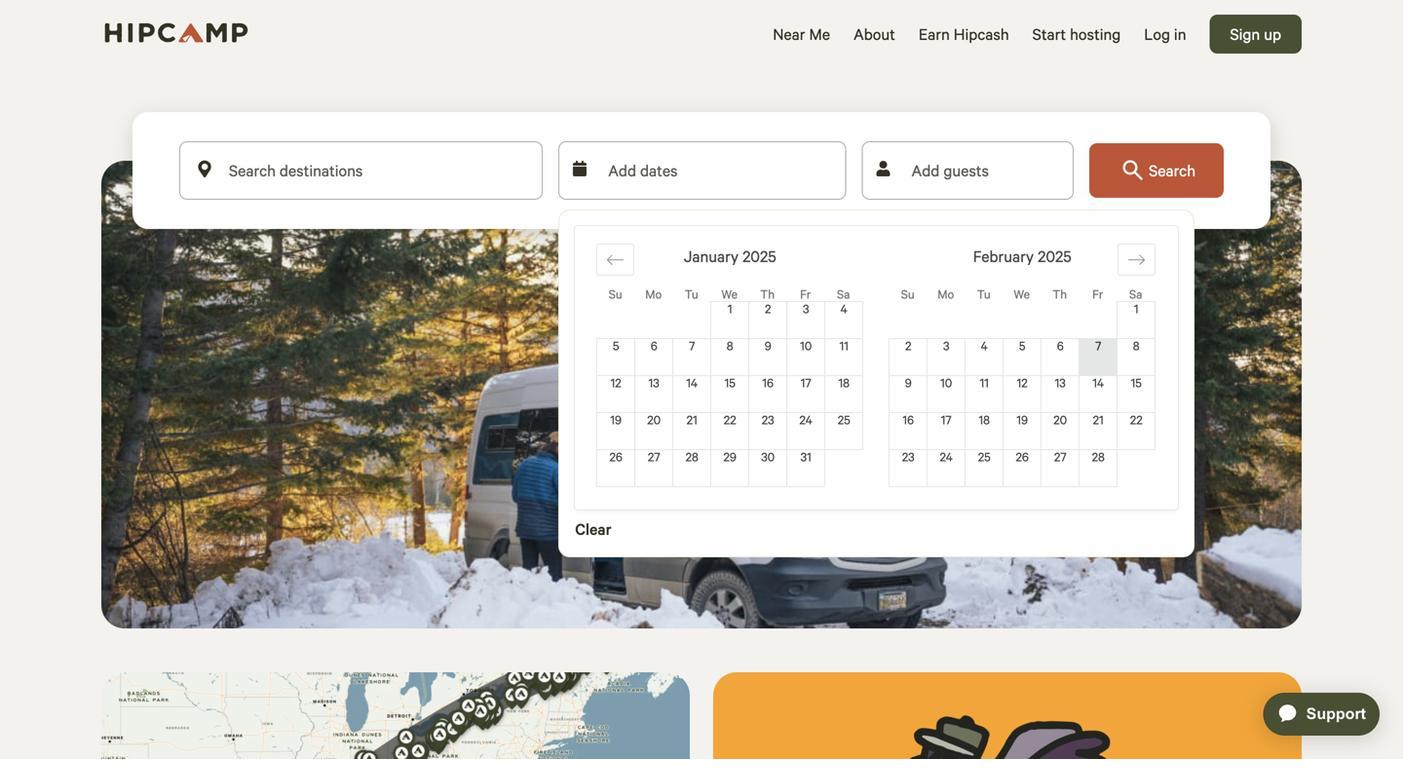 Task type: locate. For each thing, give the bounding box(es) containing it.
15
[[725, 375, 736, 391], [1131, 375, 1142, 391]]

7 for 2nd 7 button from the left
[[1095, 338, 1101, 354]]

3 for the rightmost 3 button
[[943, 338, 950, 354]]

6 button
[[635, 338, 673, 376], [1041, 338, 1079, 376]]

up
[[1264, 24, 1281, 44]]

2 2025 from the left
[[1038, 246, 1072, 267]]

start
[[1033, 23, 1066, 44]]

2 21 from the left
[[1093, 412, 1104, 428]]

1 horizontal spatial mo
[[938, 286, 954, 302]]

0 horizontal spatial 28 button
[[673, 449, 711, 487]]

1 down january 2025
[[728, 301, 732, 317]]

1 12 from the left
[[611, 375, 621, 391]]

1 vertical spatial 11
[[980, 375, 989, 391]]

0 horizontal spatial 25
[[838, 412, 850, 428]]

2 20 from the left
[[1054, 412, 1067, 428]]

7 button
[[673, 338, 711, 376], [1079, 338, 1117, 376]]

2 27 from the left
[[1054, 449, 1067, 465]]

0 horizontal spatial 3
[[803, 301, 809, 317]]

1 7 from the left
[[689, 338, 695, 354]]

1 vertical spatial 2
[[905, 338, 912, 354]]

25
[[838, 412, 850, 428], [978, 449, 991, 465]]

add inside button
[[608, 160, 636, 181]]

2 5 from the left
[[1019, 338, 1026, 354]]

1 8 from the left
[[727, 338, 733, 354]]

0 horizontal spatial 28
[[686, 449, 699, 465]]

0 horizontal spatial 5 button
[[597, 338, 635, 376]]

1 horizontal spatial 16
[[903, 412, 914, 428]]

2 5 button from the left
[[1003, 338, 1041, 376]]

th down january 2025
[[760, 286, 775, 302]]

2 19 from the left
[[1017, 412, 1028, 428]]

12 button
[[597, 375, 635, 413], [1003, 375, 1041, 413]]

2 mo from the left
[[938, 286, 954, 302]]

26 button
[[597, 449, 635, 487], [1003, 449, 1041, 487]]

24
[[800, 412, 813, 428], [940, 449, 953, 465]]

2 1 from the left
[[1134, 301, 1139, 317]]

2 26 from the left
[[1016, 449, 1029, 465]]

1 horizontal spatial search
[[1149, 160, 1196, 181]]

11
[[840, 338, 849, 354], [980, 375, 989, 391]]

2 add from the left
[[912, 160, 940, 181]]

1 vertical spatial 3
[[943, 338, 950, 354]]

2025 for january 2025
[[743, 246, 776, 267]]

2 12 from the left
[[1017, 375, 1028, 391]]

1 horizontal spatial 28 button
[[1079, 449, 1117, 487]]

24 button
[[787, 412, 825, 450], [927, 449, 965, 487]]

1 horizontal spatial 17 button
[[927, 412, 965, 450]]

14
[[686, 375, 698, 391], [1093, 375, 1104, 391]]

26 for second 26 button from the right
[[610, 449, 623, 465]]

0 horizontal spatial 16 button
[[749, 375, 787, 413]]

1 20 from the left
[[647, 412, 661, 428]]

1 horizontal spatial tu
[[977, 286, 991, 302]]

1 button
[[711, 301, 749, 339], [1117, 301, 1155, 339]]

2 15 from the left
[[1131, 375, 1142, 391]]

mo
[[645, 286, 662, 302], [938, 286, 954, 302]]

guests
[[944, 160, 989, 181]]

0 horizontal spatial 14
[[686, 375, 698, 391]]

1 horizontal spatial 27 button
[[1041, 449, 1079, 487]]

1 15 button from the left
[[711, 375, 749, 413]]

hipcamp.
[[794, 24, 895, 57]]

19 for first the 19 button from left
[[610, 412, 622, 428]]

2 27 button from the left
[[1041, 449, 1079, 487]]

0 vertical spatial 11
[[840, 338, 849, 354]]

1 horizontal spatial 13 button
[[1041, 375, 1079, 413]]

1 horizontal spatial 5
[[1019, 338, 1026, 354]]

17 button
[[787, 375, 825, 413], [927, 412, 965, 450]]

1 1 from the left
[[728, 301, 732, 317]]

1 for second 1 button
[[1134, 301, 1139, 317]]

1 horizontal spatial 9 button
[[889, 375, 927, 413]]

1 horizontal spatial 25
[[978, 449, 991, 465]]

2 su from the left
[[901, 286, 915, 302]]

0 vertical spatial 25
[[838, 412, 850, 428]]

1 horizontal spatial 26
[[1016, 449, 1029, 465]]

tu
[[685, 286, 698, 302], [977, 286, 991, 302]]

0 horizontal spatial 8
[[727, 338, 733, 354]]

10
[[800, 338, 812, 354], [940, 375, 952, 391]]

1 horizontal spatial 19
[[1017, 412, 1028, 428]]

tu down february
[[977, 286, 991, 302]]

1 6 from the left
[[651, 338, 657, 354]]

2025 right january
[[743, 246, 776, 267]]

0 vertical spatial 18
[[839, 375, 850, 391]]

None field
[[229, 169, 533, 192]]

13 for 1st the 13 button from the right
[[1055, 375, 1066, 391]]

2 22 from the left
[[1130, 412, 1143, 428]]

1 horizontal spatial 6 button
[[1041, 338, 1079, 376]]

calendar application
[[575, 226, 1403, 524]]

0 horizontal spatial add
[[608, 160, 636, 181]]

12
[[611, 375, 621, 391], [1017, 375, 1028, 391]]

1 horizontal spatial 13
[[1055, 375, 1066, 391]]

3
[[803, 301, 809, 317], [943, 338, 950, 354]]

1 2025 from the left
[[743, 246, 776, 267]]

1
[[728, 301, 732, 317], [1134, 301, 1139, 317]]

2
[[765, 301, 771, 317], [905, 338, 912, 354]]

10 button
[[787, 338, 825, 376], [927, 375, 965, 413]]

21 button
[[673, 412, 711, 450], [1079, 412, 1117, 450]]

2 8 from the left
[[1133, 338, 1140, 354]]

log
[[1144, 23, 1170, 44]]

tu down january
[[685, 286, 698, 302]]

0 vertical spatial 17
[[801, 375, 811, 391]]

1 7 button from the left
[[673, 338, 711, 376]]

20 for 1st "20" button from right
[[1054, 412, 1067, 428]]

0 horizontal spatial 7
[[689, 338, 695, 354]]

search for search
[[1149, 160, 1196, 181]]

january
[[684, 246, 739, 267]]

1 horizontal spatial 14
[[1093, 375, 1104, 391]]

search for search destinations
[[229, 160, 276, 181]]

0 vertical spatial 9
[[765, 338, 771, 354]]

8 down january 2025
[[727, 338, 733, 354]]

0 horizontal spatial 22 button
[[711, 412, 749, 450]]

1 we from the left
[[721, 286, 738, 302]]

8
[[727, 338, 733, 354], [1133, 338, 1140, 354]]

27 button
[[635, 449, 673, 487], [1041, 449, 1079, 487]]

near me
[[773, 23, 830, 44]]

18
[[839, 375, 850, 391], [979, 412, 990, 428]]

fr
[[800, 286, 811, 302], [1092, 286, 1103, 302]]

2 28 from the left
[[1092, 449, 1105, 465]]

0 vertical spatial 23
[[762, 412, 774, 428]]

add guests
[[912, 160, 989, 181]]

0 horizontal spatial search
[[229, 160, 276, 181]]

0 horizontal spatial 20 button
[[635, 412, 673, 450]]

4
[[841, 301, 848, 317], [981, 338, 988, 354]]

1 6 button from the left
[[635, 338, 673, 376]]

22
[[724, 412, 736, 428], [1130, 412, 1143, 428]]

8 button
[[711, 338, 749, 376], [1117, 338, 1155, 376]]

5 down february 2025
[[1019, 338, 1026, 354]]

1 horizontal spatial 27
[[1054, 449, 1067, 465]]

1 14 button from the left
[[673, 375, 711, 413]]

0 horizontal spatial 5
[[613, 338, 619, 354]]

1 14 from the left
[[686, 375, 698, 391]]

1 add from the left
[[608, 160, 636, 181]]

2 7 button from the left
[[1079, 338, 1117, 376]]

25 for rightmost 25 button
[[978, 449, 991, 465]]

1 horizontal spatial th
[[1053, 286, 1067, 302]]

0 vertical spatial 2
[[765, 301, 771, 317]]

2 19 button from the left
[[1003, 412, 1041, 450]]

2 12 button from the left
[[1003, 375, 1041, 413]]

3 button
[[787, 301, 825, 339], [927, 338, 965, 376]]

add
[[608, 160, 636, 181], [912, 160, 940, 181]]

8 down move forward to switch to the next month. icon
[[1133, 338, 1140, 354]]

we down february 2025
[[1014, 286, 1030, 302]]

17 for the right 17 button
[[941, 412, 952, 428]]

1 vertical spatial 9
[[905, 375, 912, 391]]

1 horizontal spatial 6
[[1057, 338, 1064, 354]]

25 button
[[825, 412, 863, 450], [965, 449, 1003, 487]]

5 down move backward to switch to the previous month. icon
[[613, 338, 619, 354]]

0 horizontal spatial 21
[[687, 412, 697, 428]]

0 horizontal spatial 17
[[801, 375, 811, 391]]

2025 for february 2025
[[1038, 246, 1072, 267]]

0 horizontal spatial 12 button
[[597, 375, 635, 413]]

2 13 from the left
[[1055, 375, 1066, 391]]

14 button
[[673, 375, 711, 413], [1079, 375, 1117, 413]]

reserve
[[491, 0, 578, 24]]

2025 right february
[[1038, 246, 1072, 267]]

th down february 2025
[[1053, 286, 1067, 302]]

dates
[[640, 160, 678, 181]]

sa
[[837, 286, 850, 302], [1129, 286, 1142, 302]]

application
[[1230, 669, 1403, 759]]

1 button down january 2025
[[711, 301, 749, 339]]

add left guests on the top right of the page
[[912, 160, 940, 181]]

0 horizontal spatial 23
[[762, 412, 774, 428]]

clear button
[[575, 517, 612, 541]]

hosting
[[1070, 23, 1121, 44]]

26
[[610, 449, 623, 465], [1016, 449, 1029, 465]]

16 button
[[749, 375, 787, 413], [889, 412, 927, 450]]

february
[[973, 246, 1034, 267]]

1 horizontal spatial 26 button
[[1003, 449, 1041, 487]]

add inside button
[[912, 160, 940, 181]]

1 horizontal spatial 15
[[1131, 375, 1142, 391]]

1 horizontal spatial su
[[901, 286, 915, 302]]

about
[[854, 23, 895, 44]]

0 horizontal spatial 2 button
[[749, 301, 787, 339]]

18 button
[[825, 375, 863, 413], [965, 412, 1003, 450]]

2 28 button from the left
[[1079, 449, 1117, 487]]

add dates button
[[559, 141, 846, 200]]

1 5 from the left
[[613, 338, 619, 354]]

we
[[721, 286, 738, 302], [1014, 286, 1030, 302]]

1 horizontal spatial 2025
[[1038, 246, 1072, 267]]

21
[[687, 412, 697, 428], [1093, 412, 1104, 428]]

1 19 from the left
[[610, 412, 622, 428]]

28 button
[[673, 449, 711, 487], [1079, 449, 1117, 487]]

1 27 from the left
[[648, 449, 660, 465]]

we down january 2025
[[721, 286, 738, 302]]

add for add guests
[[912, 160, 940, 181]]

0 horizontal spatial 26 button
[[597, 449, 635, 487]]

2 7 from the left
[[1095, 338, 1101, 354]]

1 horizontal spatial 21
[[1093, 412, 1104, 428]]

1 vertical spatial 25
[[978, 449, 991, 465]]

move forward to switch to the next month. image
[[1128, 250, 1146, 269]]

1 19 button from the left
[[597, 412, 635, 450]]

on
[[761, 24, 788, 57]]

search destinations button
[[179, 141, 543, 200]]

0 horizontal spatial 27 button
[[635, 449, 673, 487]]

1 horizontal spatial 7 button
[[1079, 338, 1117, 376]]

add left 'dates'
[[608, 160, 636, 181]]

27
[[648, 449, 660, 465], [1054, 449, 1067, 465]]

1 horizontal spatial 22
[[1130, 412, 1143, 428]]

1 down move forward to switch to the next month. icon
[[1134, 301, 1139, 317]]

2 sa from the left
[[1129, 286, 1142, 302]]

0 horizontal spatial 24
[[800, 412, 813, 428]]

2 we from the left
[[1014, 286, 1030, 302]]

1 horizontal spatial 20 button
[[1041, 412, 1079, 450]]

1 vertical spatial 18
[[979, 412, 990, 428]]

1 horizontal spatial 19 button
[[1003, 412, 1041, 450]]

0 horizontal spatial 1 button
[[711, 301, 749, 339]]

spots
[[806, 0, 866, 24]]

1 13 from the left
[[649, 375, 659, 391]]

1 vertical spatial 4
[[981, 338, 988, 354]]

1 fr from the left
[[800, 286, 811, 302]]

0 horizontal spatial 14 button
[[673, 375, 711, 413]]

7
[[689, 338, 695, 354], [1095, 338, 1101, 354]]

1 20 button from the left
[[635, 412, 673, 450]]

11 button
[[825, 338, 863, 376], [965, 375, 1003, 413]]

22 button
[[711, 412, 749, 450], [1117, 412, 1155, 450]]

2 search from the left
[[1149, 160, 1196, 181]]

0 horizontal spatial 10
[[800, 338, 812, 354]]

1 horizontal spatial add
[[912, 160, 940, 181]]

2 tu from the left
[[977, 286, 991, 302]]

0 horizontal spatial 19
[[610, 412, 622, 428]]

a man opens the sliding door of his camper van in the snow image
[[101, 161, 1302, 629]]

su
[[609, 286, 622, 302], [901, 286, 915, 302]]

1 button down move forward to switch to the next month. icon
[[1117, 301, 1155, 339]]

15 button
[[711, 375, 749, 413], [1117, 375, 1155, 413]]

1 horizontal spatial 28
[[1092, 449, 1105, 465]]

0 horizontal spatial th
[[760, 286, 775, 302]]

2 20 button from the left
[[1041, 412, 1079, 450]]

9 button
[[749, 338, 787, 376], [889, 375, 927, 413]]

1 horizontal spatial 15 button
[[1117, 375, 1155, 413]]

2 21 button from the left
[[1079, 412, 1117, 450]]

7 for 2nd 7 button from right
[[689, 338, 695, 354]]

19
[[610, 412, 622, 428], [1017, 412, 1028, 428]]

0 vertical spatial 3
[[803, 301, 809, 317]]

1 search from the left
[[229, 160, 276, 181]]

1 horizontal spatial 14 button
[[1079, 375, 1117, 413]]

0 horizontal spatial 8 button
[[711, 338, 749, 376]]

1 horizontal spatial 24
[[940, 449, 953, 465]]

1 21 from the left
[[687, 412, 697, 428]]

0 horizontal spatial 12
[[611, 375, 621, 391]]

0 horizontal spatial 16
[[762, 375, 774, 391]]

0 horizontal spatial 6
[[651, 338, 657, 354]]

1 horizontal spatial fr
[[1092, 286, 1103, 302]]

0 horizontal spatial 15 button
[[711, 375, 749, 413]]

1 22 from the left
[[724, 412, 736, 428]]

3 for leftmost 3 button
[[803, 301, 809, 317]]

only
[[709, 24, 755, 57]]

20 button
[[635, 412, 673, 450], [1041, 412, 1079, 450]]

2 1 button from the left
[[1117, 301, 1155, 339]]

24 for the rightmost 24 button
[[940, 449, 953, 465]]

1 horizontal spatial 20
[[1054, 412, 1067, 428]]

16
[[762, 375, 774, 391], [903, 412, 914, 428]]

9 for the left the 9 button
[[765, 338, 771, 354]]

1 21 button from the left
[[673, 412, 711, 450]]

2 26 button from the left
[[1003, 449, 1041, 487]]

24 for the left 24 button
[[800, 412, 813, 428]]

5 button
[[597, 338, 635, 376], [1003, 338, 1041, 376]]

2 6 from the left
[[1057, 338, 1064, 354]]

20
[[647, 412, 661, 428], [1054, 412, 1067, 428]]

2025
[[743, 246, 776, 267], [1038, 246, 1072, 267]]

1 13 button from the left
[[635, 375, 673, 413]]

2 button
[[749, 301, 787, 339], [889, 338, 927, 376]]

0 horizontal spatial 7 button
[[673, 338, 711, 376]]

1 1 button from the left
[[711, 301, 749, 339]]

1 tu from the left
[[685, 286, 698, 302]]

0 horizontal spatial mo
[[645, 286, 662, 302]]

2 22 button from the left
[[1117, 412, 1155, 450]]

0 vertical spatial 10
[[800, 338, 812, 354]]

1 26 from the left
[[610, 449, 623, 465]]

sign up button
[[1210, 15, 1302, 54]]

0 horizontal spatial 27
[[648, 449, 660, 465]]



Task type: describe. For each thing, give the bounding box(es) containing it.
25 for leftmost 25 button
[[838, 412, 850, 428]]

0 horizontal spatial 17 button
[[787, 375, 825, 413]]

2 14 from the left
[[1093, 375, 1104, 391]]

beautiful
[[584, 0, 680, 24]]

move backward to switch to the previous month. image
[[606, 250, 625, 269]]

1 horizontal spatial 16 button
[[889, 412, 927, 450]]

2 6 button from the left
[[1041, 338, 1079, 376]]

log in button
[[1133, 0, 1198, 68]]

in
[[1174, 23, 1186, 44]]

0 horizontal spatial 10 button
[[787, 338, 825, 376]]

hipcash
[[954, 23, 1009, 44]]

1 27 button from the left
[[635, 449, 673, 487]]

0 horizontal spatial 23 button
[[749, 412, 787, 450]]

0 horizontal spatial 3 button
[[787, 301, 825, 339]]

1 horizontal spatial 4
[[981, 338, 988, 354]]

20 for 2nd "20" button from the right
[[647, 412, 661, 428]]

2 13 button from the left
[[1041, 375, 1079, 413]]

29 button
[[711, 449, 749, 487]]

1 22 button from the left
[[711, 412, 749, 450]]

search button
[[1090, 143, 1224, 198]]

31 button
[[787, 449, 825, 487]]

11 for the right '11' 'button'
[[980, 375, 989, 391]]

1 horizontal spatial 23 button
[[889, 449, 927, 487]]

add guests button
[[862, 141, 1074, 200]]

31
[[801, 449, 811, 465]]

about button
[[842, 0, 907, 68]]

clear
[[575, 518, 612, 539]]

1 28 from the left
[[686, 449, 699, 465]]

0 horizontal spatial 18 button
[[825, 375, 863, 413]]

13 for second the 13 button from the right
[[649, 375, 659, 391]]

none field inside search destinations button
[[229, 169, 533, 192]]

1 horizontal spatial 2
[[905, 338, 912, 354]]

1 8 button from the left
[[711, 338, 749, 376]]

1 horizontal spatial 10
[[940, 375, 952, 391]]

0 horizontal spatial 24 button
[[787, 412, 825, 450]]

1 12 button from the left
[[597, 375, 635, 413]]

1 horizontal spatial 3 button
[[927, 338, 965, 376]]

2 fr from the left
[[1092, 286, 1103, 302]]

near
[[773, 23, 805, 44]]

destinations
[[280, 160, 363, 181]]

21 for 2nd 21 button from left
[[1093, 412, 1104, 428]]

30 button
[[749, 449, 787, 487]]

18 for the rightmost 18 button
[[979, 412, 990, 428]]

26 for 2nd 26 button
[[1016, 449, 1029, 465]]

1 horizontal spatial 25 button
[[965, 449, 1003, 487]]

1 horizontal spatial 11 button
[[965, 375, 1003, 413]]

start hosting
[[1033, 23, 1121, 44]]

start hosting link
[[1021, 0, 1133, 68]]

0 horizontal spatial 25 button
[[825, 412, 863, 450]]

near me button
[[761, 0, 842, 68]]

2 th from the left
[[1053, 286, 1067, 302]]

1 26 button from the left
[[597, 449, 635, 487]]

campsites—found
[[508, 24, 703, 57]]

18 for 18 button to the left
[[839, 375, 850, 391]]

february 2025
[[973, 246, 1072, 267]]

rv
[[768, 0, 800, 24]]

11 for '11' 'button' to the left
[[840, 338, 849, 354]]

and
[[872, 0, 912, 24]]

30
[[761, 449, 775, 465]]

earn hipcash
[[919, 23, 1009, 44]]

1 horizontal spatial 4 button
[[965, 338, 1003, 376]]

1 5 button from the left
[[597, 338, 635, 376]]

log in
[[1144, 23, 1186, 44]]

1 15 from the left
[[725, 375, 736, 391]]

17 for 17 button to the left
[[801, 375, 811, 391]]

private
[[686, 0, 762, 24]]

0 horizontal spatial 4
[[841, 301, 848, 317]]

me
[[809, 23, 830, 44]]

1 vertical spatial 23
[[902, 449, 915, 465]]

0 horizontal spatial 2
[[765, 301, 771, 317]]

earn
[[919, 23, 950, 44]]

1 horizontal spatial 2 button
[[889, 338, 927, 376]]

9 for the rightmost the 9 button
[[905, 375, 912, 391]]

0 horizontal spatial 11 button
[[825, 338, 863, 376]]

2 15 button from the left
[[1117, 375, 1155, 413]]

19 for 1st the 19 button from the right
[[1017, 412, 1028, 428]]

29
[[724, 449, 737, 465]]

27 for second 27 button from the right
[[648, 449, 660, 465]]

1 28 button from the left
[[673, 449, 711, 487]]

search destinations
[[229, 160, 363, 181]]

1 for 1st 1 button
[[728, 301, 732, 317]]

2 8 button from the left
[[1117, 338, 1155, 376]]

1 horizontal spatial 24 button
[[927, 449, 965, 487]]

add for add dates
[[608, 160, 636, 181]]

1 th from the left
[[760, 286, 775, 302]]

add dates
[[608, 160, 678, 181]]

21 for 2nd 21 button from right
[[687, 412, 697, 428]]

1 horizontal spatial 18 button
[[965, 412, 1003, 450]]

1 mo from the left
[[645, 286, 662, 302]]

earn hipcash link
[[907, 0, 1021, 68]]

january 2025
[[684, 246, 776, 267]]

1 vertical spatial 16
[[903, 412, 914, 428]]

sign up
[[1230, 24, 1281, 44]]

2 14 button from the left
[[1079, 375, 1117, 413]]

0 horizontal spatial 9 button
[[749, 338, 787, 376]]

1 horizontal spatial 10 button
[[927, 375, 965, 413]]

0 horizontal spatial 4 button
[[825, 301, 863, 339]]

reserve beautiful private rv spots and campsites—found only on hipcamp.
[[491, 0, 912, 57]]

1 su from the left
[[609, 286, 622, 302]]

sign
[[1230, 24, 1260, 44]]

1 sa from the left
[[837, 286, 850, 302]]

27 for 1st 27 button from the right
[[1054, 449, 1067, 465]]



Task type: vqa. For each thing, say whether or not it's contained in the screenshot.
4 button to the right
yes



